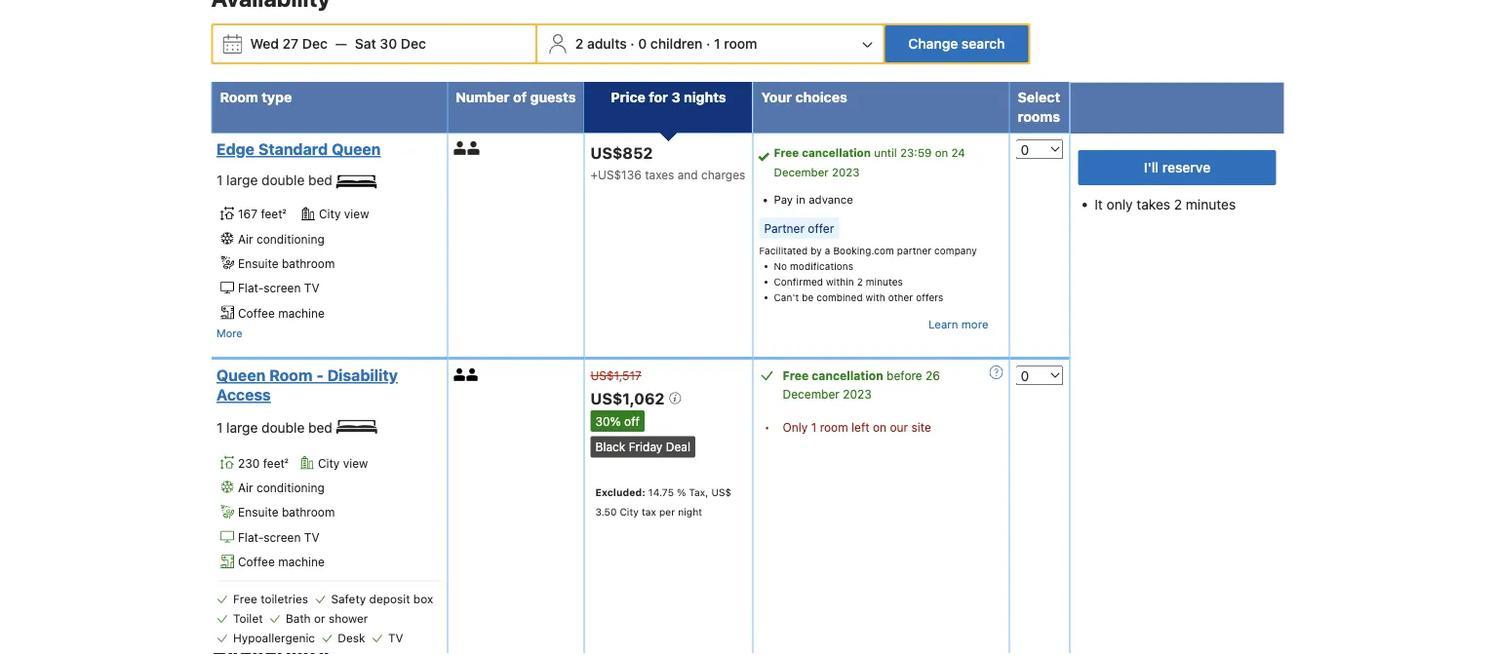 Task type: vqa. For each thing, say whether or not it's contained in the screenshot.
'Learn'
yes



Task type: describe. For each thing, give the bounding box(es) containing it.
no
[[774, 260, 787, 272]]

air conditioning for standard
[[238, 232, 325, 246]]

offer
[[808, 221, 834, 235]]

30%
[[595, 414, 621, 428]]

nights
[[684, 89, 726, 105]]

black friday deal
[[595, 440, 690, 454]]

pay
[[774, 193, 793, 206]]

coffee machine for room
[[238, 555, 325, 569]]

2 occupancy image from the left
[[468, 141, 481, 155]]

combined
[[817, 292, 863, 303]]

double for room
[[261, 420, 305, 436]]

partner
[[897, 245, 932, 256]]

in
[[796, 193, 806, 206]]

30% off. you're getting a reduced rate because this property is offering a black friday deal.. element
[[591, 411, 645, 432]]

standard
[[258, 140, 328, 159]]

flat- for edge standard queen
[[238, 281, 264, 295]]

confirmed
[[774, 276, 823, 287]]

select rooms
[[1018, 89, 1060, 125]]

free for before 26 december 2023
[[783, 369, 809, 382]]

coffee machine for standard
[[238, 306, 325, 320]]

access
[[217, 386, 271, 404]]

tax
[[642, 506, 656, 517]]

bed for standard
[[308, 172, 333, 188]]

0
[[638, 36, 647, 52]]

i'll reserve button
[[1078, 150, 1276, 185]]

167 feet²
[[238, 207, 286, 221]]

30% off
[[595, 414, 640, 428]]

wed 27 dec button
[[242, 26, 335, 62]]

2 vertical spatial free
[[233, 592, 257, 606]]

friday
[[629, 440, 663, 454]]

230
[[238, 456, 260, 470]]

search
[[962, 36, 1005, 52]]

black
[[595, 440, 625, 454]]

before
[[887, 369, 922, 382]]

be
[[802, 292, 814, 303]]

number of guests
[[456, 89, 576, 105]]

guests
[[530, 89, 576, 105]]

booking.com
[[833, 245, 894, 256]]

hypoallergenic
[[233, 631, 315, 645]]

your
[[761, 89, 792, 105]]

i'll reserve
[[1144, 160, 1211, 176]]

for
[[649, 89, 668, 105]]

city view for -
[[318, 456, 368, 470]]

site
[[911, 420, 931, 434]]

free cancellation for until 23:59 on 24 december 2023
[[774, 146, 871, 160]]

air for edge standard queen
[[238, 232, 253, 246]]

advance
[[809, 193, 853, 206]]

0 vertical spatial queen
[[332, 140, 381, 159]]

rooms
[[1018, 109, 1060, 125]]

by
[[811, 245, 822, 256]]

shower
[[329, 612, 368, 626]]

screen for room
[[264, 531, 301, 544]]

flat- for queen room - disability access
[[238, 531, 264, 544]]

only 1 room left on our site
[[783, 420, 931, 434]]

left
[[852, 420, 870, 434]]

wed 27 dec — sat 30 dec
[[250, 36, 426, 52]]

3.50
[[595, 506, 617, 517]]

your choices
[[761, 89, 847, 105]]

1 large double bed for room
[[217, 420, 336, 436]]

—
[[335, 36, 347, 52]]

black friday deal. you're getting a reduced rate because this property is offering a discount when you book before 29 nov 2023 and stay before 31 dec 2024.. element
[[591, 436, 695, 458]]

view for edge standard queen
[[344, 207, 369, 221]]

2023 inside before 26 december 2023
[[843, 387, 872, 401]]

double for standard
[[261, 172, 305, 188]]

adults
[[587, 36, 627, 52]]

wed
[[250, 36, 279, 52]]

change
[[908, 36, 958, 52]]

free toiletries
[[233, 592, 308, 606]]

select
[[1018, 89, 1060, 105]]

2 dec from the left
[[401, 36, 426, 52]]

ensuite bathroom for room
[[238, 506, 335, 519]]

tv for standard
[[304, 281, 319, 295]]

city inside 14.75 % tax, us$ 3.50 city tax per night
[[620, 506, 639, 517]]

air for queen room - disability access
[[238, 481, 253, 495]]

screen for standard
[[264, 281, 301, 295]]

30
[[380, 36, 397, 52]]

free for until 23:59 on 24 december 2023
[[774, 146, 799, 160]]

learn more
[[929, 318, 989, 331]]

queen inside queen room - disability access
[[217, 366, 266, 385]]

1 dec from the left
[[302, 36, 328, 52]]

tax,
[[689, 486, 708, 498]]

room type
[[220, 89, 292, 105]]

price
[[611, 89, 646, 105]]

1 vertical spatial on
[[873, 420, 887, 434]]

1 large double bed for standard
[[217, 172, 336, 188]]

partner
[[764, 221, 805, 235]]

pay in advance
[[774, 193, 853, 206]]

no modifications confirmed within 2 minutes can't be combined with other offers
[[774, 260, 944, 303]]

us$852 +us$136 taxes and charges
[[591, 144, 745, 181]]

bath or shower
[[286, 612, 368, 626]]

cancellation for before
[[812, 369, 883, 382]]

us$852
[[591, 144, 653, 162]]

company
[[934, 245, 977, 256]]

more details on meals and payment options image
[[990, 366, 1003, 379]]

it
[[1095, 197, 1103, 213]]

1 occupancy image from the left
[[454, 141, 468, 155]]

1 inside button
[[714, 36, 720, 52]]

more
[[961, 318, 989, 331]]

disability
[[327, 366, 398, 385]]

off
[[624, 414, 640, 428]]

until
[[874, 146, 897, 160]]

more
[[217, 327, 243, 340]]

free cancellation for before 26 december 2023
[[783, 369, 883, 382]]

2 inside button
[[575, 36, 584, 52]]

1 vertical spatial room
[[820, 420, 848, 434]]

change search button
[[885, 25, 1029, 62]]

coffee for edge standard queen
[[238, 306, 275, 320]]

2023 inside 'until 23:59 on 24 december 2023'
[[832, 166, 860, 179]]

+us$136
[[591, 168, 642, 181]]

feet² for standard
[[261, 207, 286, 221]]

modifications
[[790, 260, 853, 272]]

14.75
[[648, 486, 674, 498]]

or
[[314, 612, 325, 626]]



Task type: locate. For each thing, give the bounding box(es) containing it.
large for edge standard queen
[[226, 172, 258, 188]]

conditioning down 230 feet²
[[257, 481, 325, 495]]

double up 230 feet²
[[261, 420, 305, 436]]

bed for room
[[308, 420, 333, 436]]

other
[[888, 292, 913, 303]]

cancellation for until
[[802, 146, 871, 160]]

1 vertical spatial bed
[[308, 420, 333, 436]]

ensuite for edge standard queen
[[238, 257, 278, 270]]

bathroom down 167 feet²
[[282, 257, 335, 270]]

2 vertical spatial 2
[[857, 276, 863, 287]]

2023 up only 1 room left on our site
[[843, 387, 872, 401]]

room left -
[[269, 366, 313, 385]]

0 vertical spatial room
[[220, 89, 258, 105]]

2 coffee from the top
[[238, 555, 275, 569]]

feet² right the 230
[[263, 456, 289, 470]]

0 vertical spatial machine
[[278, 306, 325, 320]]

1 · from the left
[[630, 36, 635, 52]]

december
[[774, 166, 829, 179], [783, 387, 840, 401]]

city for queen
[[319, 207, 341, 221]]

1 coffee from the top
[[238, 306, 275, 320]]

24
[[951, 146, 965, 160]]

14.75 % tax, us$ 3.50 city tax per night
[[595, 486, 732, 517]]

2 ensuite from the top
[[238, 506, 278, 519]]

offers
[[916, 292, 944, 303]]

sat 30 dec button
[[347, 26, 434, 62]]

0 vertical spatial double
[[261, 172, 305, 188]]

1 vertical spatial double
[[261, 420, 305, 436]]

· left 0
[[630, 36, 635, 52]]

1 ensuite from the top
[[238, 257, 278, 270]]

city left tax
[[620, 506, 639, 517]]

2 bed from the top
[[308, 420, 333, 436]]

ensuite
[[238, 257, 278, 270], [238, 506, 278, 519]]

0 vertical spatial coffee machine
[[238, 306, 325, 320]]

1 bed from the top
[[308, 172, 333, 188]]

room left left
[[820, 420, 848, 434]]

0 vertical spatial feet²
[[261, 207, 286, 221]]

1 air conditioning from the top
[[238, 232, 325, 246]]

1 vertical spatial ensuite
[[238, 506, 278, 519]]

room inside 2 adults · 0 children · 1 room button
[[724, 36, 757, 52]]

choices
[[795, 89, 847, 105]]

0 vertical spatial 1 large double bed
[[217, 172, 336, 188]]

safety
[[331, 592, 366, 606]]

2 right within
[[857, 276, 863, 287]]

room left type
[[220, 89, 258, 105]]

machine for standard
[[278, 306, 325, 320]]

only
[[783, 420, 808, 434]]

1 horizontal spatial queen
[[332, 140, 381, 159]]

1 conditioning from the top
[[257, 232, 325, 246]]

screen up toiletries
[[264, 531, 301, 544]]

0 vertical spatial on
[[935, 146, 948, 160]]

1 vertical spatial 2
[[1174, 197, 1182, 213]]

-
[[316, 366, 324, 385]]

ensuite bathroom down 167 feet²
[[238, 257, 335, 270]]

0 horizontal spatial ·
[[630, 36, 635, 52]]

large down access
[[226, 420, 258, 436]]

1 horizontal spatial room
[[269, 366, 313, 385]]

2023
[[832, 166, 860, 179], [843, 387, 872, 401]]

charges
[[701, 168, 745, 181]]

· right children
[[706, 36, 710, 52]]

can't
[[774, 292, 799, 303]]

december up in
[[774, 166, 829, 179]]

0 vertical spatial air conditioning
[[238, 232, 325, 246]]

view down edge standard queen link
[[344, 207, 369, 221]]

2 vertical spatial city
[[620, 506, 639, 517]]

1 ensuite bathroom from the top
[[238, 257, 335, 270]]

view for queen room - disability access
[[343, 456, 368, 470]]

only
[[1107, 197, 1133, 213]]

minutes inside no modifications confirmed within 2 minutes can't be combined with other offers
[[866, 276, 903, 287]]

1 vertical spatial room
[[269, 366, 313, 385]]

2 · from the left
[[706, 36, 710, 52]]

0 vertical spatial tv
[[304, 281, 319, 295]]

2
[[575, 36, 584, 52], [1174, 197, 1182, 213], [857, 276, 863, 287]]

1 large double bed down standard
[[217, 172, 336, 188]]

1 horizontal spatial on
[[935, 146, 948, 160]]

coffee up free toiletries
[[238, 555, 275, 569]]

1 vertical spatial conditioning
[[257, 481, 325, 495]]

minutes up with
[[866, 276, 903, 287]]

sat
[[355, 36, 376, 52]]

children
[[651, 36, 703, 52]]

city down edge standard queen link
[[319, 207, 341, 221]]

1 vertical spatial screen
[[264, 531, 301, 544]]

1 1 large double bed from the top
[[217, 172, 336, 188]]

queen room - disability access
[[217, 366, 398, 404]]

excluded:
[[595, 486, 646, 498]]

air conditioning for room
[[238, 481, 325, 495]]

feet² right 167
[[261, 207, 286, 221]]

1 bathroom from the top
[[282, 257, 335, 270]]

0 vertical spatial 2
[[575, 36, 584, 52]]

city view for queen
[[319, 207, 369, 221]]

bed down queen room - disability access link
[[308, 420, 333, 436]]

bathroom for room
[[282, 506, 335, 519]]

0 vertical spatial city
[[319, 207, 341, 221]]

1 coffee machine from the top
[[238, 306, 325, 320]]

2 flat- from the top
[[238, 531, 264, 544]]

bath
[[286, 612, 311, 626]]

0 horizontal spatial 2
[[575, 36, 584, 52]]

167
[[238, 207, 258, 221]]

1 vertical spatial free cancellation
[[783, 369, 883, 382]]

1 right children
[[714, 36, 720, 52]]

december inside before 26 december 2023
[[783, 387, 840, 401]]

flat- up more
[[238, 281, 264, 295]]

2 coffee machine from the top
[[238, 555, 325, 569]]

coffee
[[238, 306, 275, 320], [238, 555, 275, 569]]

ensuite bathroom for standard
[[238, 257, 335, 270]]

0 horizontal spatial queen
[[217, 366, 266, 385]]

view down queen room - disability access link
[[343, 456, 368, 470]]

air
[[238, 232, 253, 246], [238, 481, 253, 495]]

1 vertical spatial large
[[226, 420, 258, 436]]

bathroom for standard
[[282, 257, 335, 270]]

machine up toiletries
[[278, 555, 325, 569]]

2 horizontal spatial 2
[[1174, 197, 1182, 213]]

2 air from the top
[[238, 481, 253, 495]]

1 vertical spatial flat-
[[238, 531, 264, 544]]

ensuite for queen room - disability access
[[238, 506, 278, 519]]

change search
[[908, 36, 1005, 52]]

on right left
[[873, 420, 887, 434]]

0 vertical spatial bed
[[308, 172, 333, 188]]

2 bathroom from the top
[[282, 506, 335, 519]]

1 large double bed up 230 feet²
[[217, 420, 336, 436]]

0 vertical spatial ensuite bathroom
[[238, 257, 335, 270]]

1 vertical spatial tv
[[304, 531, 319, 544]]

1 right 'only' on the bottom right
[[811, 420, 817, 434]]

1 air from the top
[[238, 232, 253, 246]]

0 vertical spatial free
[[774, 146, 799, 160]]

2 air conditioning from the top
[[238, 481, 325, 495]]

1 vertical spatial flat-screen tv
[[238, 531, 319, 544]]

tv up -
[[304, 281, 319, 295]]

0 horizontal spatial room
[[220, 89, 258, 105]]

0 vertical spatial coffee
[[238, 306, 275, 320]]

1 horizontal spatial minutes
[[1186, 197, 1236, 213]]

1 vertical spatial feet²
[[263, 456, 289, 470]]

0 vertical spatial free cancellation
[[774, 146, 871, 160]]

1
[[714, 36, 720, 52], [217, 172, 223, 188], [217, 420, 223, 436], [811, 420, 817, 434]]

screen
[[264, 281, 301, 295], [264, 531, 301, 544]]

double
[[261, 172, 305, 188], [261, 420, 305, 436]]

cancellation up the advance
[[802, 146, 871, 160]]

room
[[724, 36, 757, 52], [820, 420, 848, 434]]

dec
[[302, 36, 328, 52], [401, 36, 426, 52]]

bathroom
[[282, 257, 335, 270], [282, 506, 335, 519]]

0 vertical spatial conditioning
[[257, 232, 325, 246]]

1 large from the top
[[226, 172, 258, 188]]

flat-screen tv up toiletries
[[238, 531, 319, 544]]

conditioning down 167 feet²
[[257, 232, 325, 246]]

our
[[890, 420, 908, 434]]

edge standard queen link
[[217, 140, 436, 159]]

with
[[866, 292, 885, 303]]

2 occupancy image from the left
[[467, 369, 479, 381]]

1 horizontal spatial ·
[[706, 36, 710, 52]]

cancellation up only 1 room left on our site
[[812, 369, 883, 382]]

1 flat- from the top
[[238, 281, 264, 295]]

1 flat-screen tv from the top
[[238, 281, 319, 295]]

coffee up more
[[238, 306, 275, 320]]

flat-screen tv for room
[[238, 531, 319, 544]]

toiletries
[[261, 592, 308, 606]]

0 vertical spatial december
[[774, 166, 829, 179]]

air conditioning down 167 feet²
[[238, 232, 325, 246]]

0 horizontal spatial on
[[873, 420, 887, 434]]

air down the 230
[[238, 481, 253, 495]]

1 down access
[[217, 420, 223, 436]]

1 vertical spatial ensuite bathroom
[[238, 506, 335, 519]]

large for queen room - disability access
[[226, 420, 258, 436]]

coffee for queen room - disability access
[[238, 555, 275, 569]]

feet² for room
[[263, 456, 289, 470]]

air down 167
[[238, 232, 253, 246]]

0 vertical spatial bathroom
[[282, 257, 335, 270]]

1 vertical spatial coffee machine
[[238, 555, 325, 569]]

conditioning for room
[[257, 481, 325, 495]]

us$1,517
[[591, 369, 642, 382]]

deposit
[[369, 592, 410, 606]]

flat- up free toiletries
[[238, 531, 264, 544]]

flat-screen tv up more
[[238, 281, 319, 295]]

city view down edge standard queen link
[[319, 207, 369, 221]]

large
[[226, 172, 258, 188], [226, 420, 258, 436]]

tv down deposit
[[388, 631, 403, 645]]

ensuite down 167 feet²
[[238, 257, 278, 270]]

queen right standard
[[332, 140, 381, 159]]

within
[[826, 276, 854, 287]]

2 screen from the top
[[264, 531, 301, 544]]

1 horizontal spatial 2
[[857, 276, 863, 287]]

conditioning for standard
[[257, 232, 325, 246]]

0 vertical spatial city view
[[319, 207, 369, 221]]

queen up access
[[217, 366, 266, 385]]

1 vertical spatial 1 large double bed
[[217, 420, 336, 436]]

city for -
[[318, 456, 340, 470]]

occupancy image
[[454, 141, 468, 155], [468, 141, 481, 155]]

3
[[672, 89, 681, 105]]

1 vertical spatial air
[[238, 481, 253, 495]]

facilitated
[[759, 245, 808, 256]]

learn more link
[[929, 315, 989, 335]]

free up toilet in the left of the page
[[233, 592, 257, 606]]

0 vertical spatial room
[[724, 36, 757, 52]]

0 vertical spatial air
[[238, 232, 253, 246]]

tv up toiletries
[[304, 531, 319, 544]]

1 vertical spatial minutes
[[866, 276, 903, 287]]

bathroom down 230 feet²
[[282, 506, 335, 519]]

1 horizontal spatial room
[[820, 420, 848, 434]]

air conditioning down 230 feet²
[[238, 481, 325, 495]]

deal
[[666, 440, 690, 454]]

0 horizontal spatial dec
[[302, 36, 328, 52]]

27
[[283, 36, 299, 52]]

1 vertical spatial december
[[783, 387, 840, 401]]

1 vertical spatial air conditioning
[[238, 481, 325, 495]]

23:59
[[900, 146, 932, 160]]

december inside 'until 23:59 on 24 december 2023'
[[774, 166, 829, 179]]

machine for room
[[278, 555, 325, 569]]

december up 'only' on the bottom right
[[783, 387, 840, 401]]

1 vertical spatial machine
[[278, 555, 325, 569]]

city view right 230 feet²
[[318, 456, 368, 470]]

machine up -
[[278, 306, 325, 320]]

2 inside no modifications confirmed within 2 minutes can't be combined with other offers
[[857, 276, 863, 287]]

1 vertical spatial view
[[343, 456, 368, 470]]

room right children
[[724, 36, 757, 52]]

2023 up the advance
[[832, 166, 860, 179]]

1 vertical spatial 2023
[[843, 387, 872, 401]]

room
[[220, 89, 258, 105], [269, 366, 313, 385]]

free up 'only' on the bottom right
[[783, 369, 809, 382]]

occupancy image
[[454, 369, 467, 381], [467, 369, 479, 381]]

us$1,062
[[591, 389, 668, 408]]

number
[[456, 89, 510, 105]]

1 vertical spatial queen
[[217, 366, 266, 385]]

1 horizontal spatial dec
[[401, 36, 426, 52]]

2 flat-screen tv from the top
[[238, 531, 319, 544]]

dec right 27
[[302, 36, 328, 52]]

large down 'edge'
[[226, 172, 258, 188]]

coffee machine up more
[[238, 306, 325, 320]]

double down standard
[[261, 172, 305, 188]]

2 1 large double bed from the top
[[217, 420, 336, 436]]

feet²
[[261, 207, 286, 221], [263, 456, 289, 470]]

minutes down i'll reserve "button" at the top right of the page
[[1186, 197, 1236, 213]]

2 machine from the top
[[278, 555, 325, 569]]

safety deposit box
[[331, 592, 433, 606]]

it only takes 2 minutes
[[1095, 197, 1236, 213]]

ensuite down 230 feet²
[[238, 506, 278, 519]]

a
[[825, 245, 830, 256]]

ensuite bathroom
[[238, 257, 335, 270], [238, 506, 335, 519]]

city
[[319, 207, 341, 221], [318, 456, 340, 470], [620, 506, 639, 517]]

1 machine from the top
[[278, 306, 325, 320]]

partner offer facilitated by a booking.com partner company
[[759, 221, 977, 256]]

0 vertical spatial minutes
[[1186, 197, 1236, 213]]

until 23:59 on 24 december 2023
[[774, 146, 965, 179]]

learn
[[929, 318, 958, 331]]

dec right 30
[[401, 36, 426, 52]]

box
[[413, 592, 433, 606]]

2 ensuite bathroom from the top
[[238, 506, 335, 519]]

2 conditioning from the top
[[257, 481, 325, 495]]

taxes
[[645, 168, 674, 181]]

0 vertical spatial large
[[226, 172, 258, 188]]

on left 24
[[935, 146, 948, 160]]

2 double from the top
[[261, 420, 305, 436]]

1 vertical spatial cancellation
[[812, 369, 883, 382]]

0 vertical spatial screen
[[264, 281, 301, 295]]

coffee machine up toiletries
[[238, 555, 325, 569]]

bed
[[308, 172, 333, 188], [308, 420, 333, 436]]

0 vertical spatial view
[[344, 207, 369, 221]]

0 horizontal spatial room
[[724, 36, 757, 52]]

flat-
[[238, 281, 264, 295], [238, 531, 264, 544]]

tv
[[304, 281, 319, 295], [304, 531, 319, 544], [388, 631, 403, 645]]

free cancellation up only 1 room left on our site
[[783, 369, 883, 382]]

free cancellation up the advance
[[774, 146, 871, 160]]

room inside queen room - disability access
[[269, 366, 313, 385]]

1 vertical spatial coffee
[[238, 555, 275, 569]]

bed down edge standard queen link
[[308, 172, 333, 188]]

and
[[678, 168, 698, 181]]

1 vertical spatial bathroom
[[282, 506, 335, 519]]

type
[[262, 89, 292, 105]]

0 vertical spatial cancellation
[[802, 146, 871, 160]]

tv for room
[[304, 531, 319, 544]]

1 double from the top
[[261, 172, 305, 188]]

0 vertical spatial flat-screen tv
[[238, 281, 319, 295]]

city right 230 feet²
[[318, 456, 340, 470]]

ensuite bathroom down 230 feet²
[[238, 506, 335, 519]]

screen down 167 feet²
[[264, 281, 301, 295]]

1 vertical spatial city view
[[318, 456, 368, 470]]

1 down 'edge'
[[217, 172, 223, 188]]

price for 3 nights
[[611, 89, 726, 105]]

takes
[[1137, 197, 1170, 213]]

2 large from the top
[[226, 420, 258, 436]]

0 vertical spatial 2023
[[832, 166, 860, 179]]

toilet
[[233, 612, 263, 626]]

0 vertical spatial ensuite
[[238, 257, 278, 270]]

•
[[764, 420, 770, 434]]

2 vertical spatial tv
[[388, 631, 403, 645]]

1 vertical spatial free
[[783, 369, 809, 382]]

free up pay
[[774, 146, 799, 160]]

edge
[[217, 140, 255, 159]]

flat-screen tv for standard
[[238, 281, 319, 295]]

0 vertical spatial flat-
[[238, 281, 264, 295]]

26
[[926, 369, 940, 382]]

1 vertical spatial city
[[318, 456, 340, 470]]

on inside 'until 23:59 on 24 december 2023'
[[935, 146, 948, 160]]

1 occupancy image from the left
[[454, 369, 467, 381]]

2 adults · 0 children · 1 room button
[[539, 25, 881, 62]]

0 horizontal spatial minutes
[[866, 276, 903, 287]]

2 right takes
[[1174, 197, 1182, 213]]

2 left adults
[[575, 36, 584, 52]]

1 screen from the top
[[264, 281, 301, 295]]



